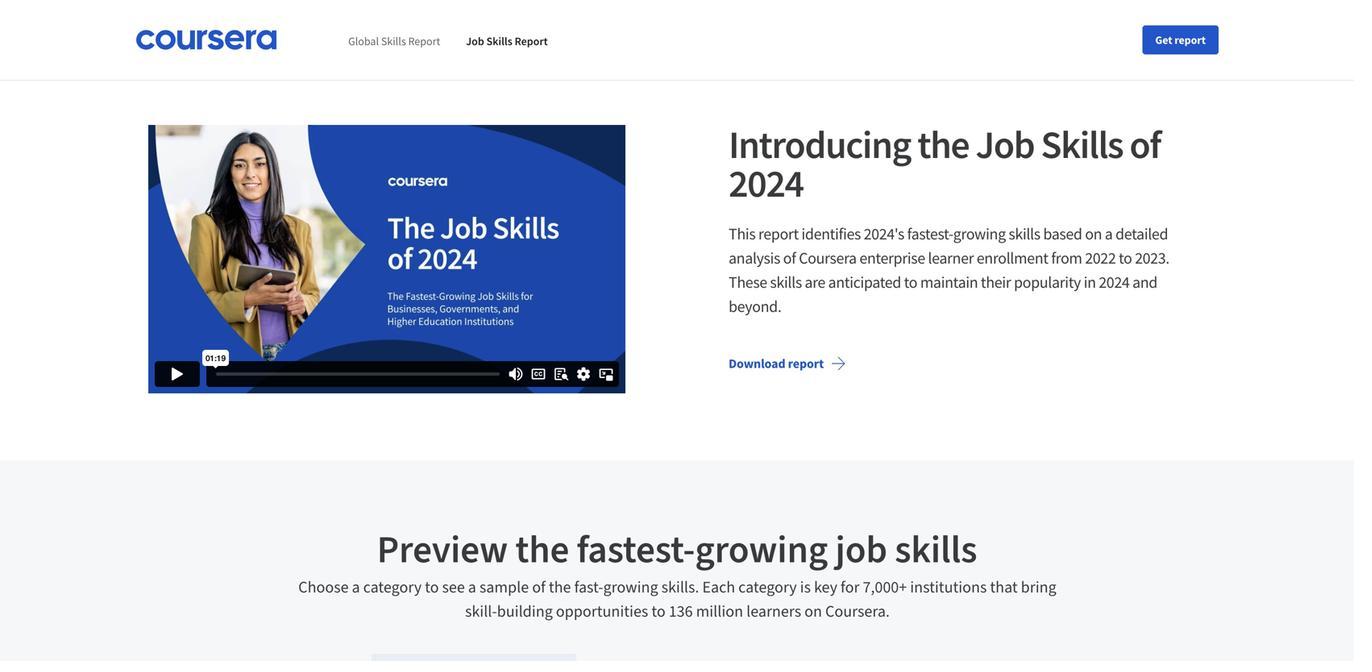 Task type: locate. For each thing, give the bounding box(es) containing it.
0 horizontal spatial of
[[783, 248, 796, 268]]

0 vertical spatial to
[[1119, 248, 1132, 268]]

[
[[1179, 5, 1183, 20]]

job skills report link
[[466, 34, 548, 49]]

2024 right in
[[1099, 272, 1130, 292]]

report
[[1175, 33, 1206, 47], [759, 224, 799, 244], [788, 356, 824, 372]]

2023.
[[1135, 248, 1170, 268]]

job
[[466, 34, 484, 49], [976, 120, 1034, 168]]

2 horizontal spatial skills
[[1041, 120, 1123, 168]]

popularity
[[1014, 272, 1081, 292]]

0 vertical spatial job
[[466, 34, 484, 49]]

2 vertical spatial report
[[788, 356, 824, 372]]

]
[[1189, 5, 1193, 20]]

1 report from the left
[[408, 34, 440, 49]]

to right 2022
[[1119, 248, 1132, 268]]

of
[[1130, 120, 1161, 168], [783, 248, 796, 268]]

introducing the job skills of 2024
[[729, 120, 1161, 207]]

1 horizontal spatial skills
[[1009, 224, 1041, 244]]

0 horizontal spatial report
[[408, 34, 440, 49]]

these
[[729, 272, 767, 292]]

1 horizontal spatial of
[[1130, 120, 1161, 168]]

1 vertical spatial job
[[976, 120, 1034, 168]]

skills
[[1009, 224, 1041, 244], [770, 272, 802, 292]]

0 vertical spatial report
[[1175, 33, 1206, 47]]

2 report from the left
[[515, 34, 548, 49]]

2024 inside introducing the job skills of 2024
[[729, 159, 804, 207]]

report right download
[[788, 356, 824, 372]]

get
[[1156, 33, 1173, 47]]

are
[[805, 272, 825, 292]]

job inside introducing the job skills of 2024
[[976, 120, 1034, 168]]

a
[[1105, 224, 1113, 244]]

report inside button
[[1175, 33, 1206, 47]]

0 vertical spatial of
[[1130, 120, 1161, 168]]

of inside introducing the job skills of 2024
[[1130, 120, 1161, 168]]

global
[[348, 34, 379, 49]]

skills up enrollment
[[1009, 224, 1041, 244]]

and
[[1133, 272, 1158, 292]]

2024
[[729, 159, 804, 207], [1099, 272, 1130, 292]]

3
[[1183, 5, 1189, 20]]

identifies
[[802, 224, 861, 244]]

to
[[1119, 248, 1132, 268], [904, 272, 918, 292]]

report for global skills report
[[408, 34, 440, 49]]

0 horizontal spatial to
[[904, 272, 918, 292]]

skills left "are"
[[770, 272, 802, 292]]

enrollment
[[977, 248, 1048, 268]]

in
[[1084, 272, 1096, 292]]

1 horizontal spatial report
[[515, 34, 548, 49]]

0 horizontal spatial 2024
[[729, 159, 804, 207]]

global skills report
[[348, 34, 440, 49]]

1 horizontal spatial skills
[[487, 34, 512, 49]]

skills for job
[[487, 34, 512, 49]]

skills
[[381, 34, 406, 49], [487, 34, 512, 49], [1041, 120, 1123, 168]]

1 vertical spatial report
[[759, 224, 799, 244]]

0 horizontal spatial skills
[[381, 34, 406, 49]]

[ 3 ]
[[1179, 5, 1193, 20]]

report for this
[[759, 224, 799, 244]]

report up analysis
[[759, 224, 799, 244]]

this report identifies 2024's fastest-growing skills based on a detailed analysis of coursera enterprise learner enrollment from 2022 to 2023. these skills are anticipated to maintain their popularity in 2024 and beyond.
[[729, 224, 1170, 316]]

2024 up the this
[[729, 159, 804, 207]]

report for get
[[1175, 33, 1206, 47]]

report right 'get'
[[1175, 33, 1206, 47]]

1 vertical spatial 2024
[[1099, 272, 1130, 292]]

1 horizontal spatial 2024
[[1099, 272, 1130, 292]]

1 vertical spatial of
[[783, 248, 796, 268]]

to down enterprise
[[904, 272, 918, 292]]

get report
[[1156, 33, 1206, 47]]

enterprise
[[860, 248, 925, 268]]

0 horizontal spatial job
[[466, 34, 484, 49]]

report inside this report identifies 2024's fastest-growing skills based on a detailed analysis of coursera enterprise learner enrollment from 2022 to 2023. these skills are anticipated to maintain their popularity in 2024 and beyond.
[[759, 224, 799, 244]]

0 vertical spatial 2024
[[729, 159, 804, 207]]

1 horizontal spatial job
[[976, 120, 1034, 168]]

maintain
[[920, 272, 978, 292]]

1 vertical spatial skills
[[770, 272, 802, 292]]

download report
[[729, 356, 824, 372]]

report
[[408, 34, 440, 49], [515, 34, 548, 49]]

of inside this report identifies 2024's fastest-growing skills based on a detailed analysis of coursera enterprise learner enrollment from 2022 to 2023. these skills are anticipated to maintain their popularity in 2024 and beyond.
[[783, 248, 796, 268]]



Task type: vqa. For each thing, say whether or not it's contained in the screenshot.
17 minutes 32 seconds "element"
no



Task type: describe. For each thing, give the bounding box(es) containing it.
1 horizontal spatial to
[[1119, 248, 1132, 268]]

anticipated
[[828, 272, 901, 292]]

skills inside introducing the job skills of 2024
[[1041, 120, 1123, 168]]

get report button
[[1143, 25, 1219, 54]]

report for job skills report
[[515, 34, 548, 49]]

global skills report link
[[348, 34, 440, 49]]

coursera
[[799, 248, 857, 268]]

on
[[1085, 224, 1102, 244]]

learner
[[928, 248, 974, 268]]

from
[[1051, 248, 1082, 268]]

based
[[1043, 224, 1082, 244]]

download report link
[[716, 344, 859, 383]]

introducing
[[729, 120, 911, 168]]

2024's
[[864, 224, 904, 244]]

job skills report
[[466, 34, 548, 49]]

the
[[918, 120, 969, 168]]

beyond.
[[729, 296, 781, 316]]

skills for global
[[381, 34, 406, 49]]

0 vertical spatial skills
[[1009, 224, 1041, 244]]

growing
[[953, 224, 1006, 244]]

their
[[981, 272, 1011, 292]]

0 horizontal spatial skills
[[770, 272, 802, 292]]

fastest-
[[907, 224, 953, 244]]

1 vertical spatial to
[[904, 272, 918, 292]]

this
[[729, 224, 756, 244]]

2022
[[1085, 248, 1116, 268]]

detailed
[[1116, 224, 1168, 244]]

download
[[729, 356, 786, 372]]

report for download
[[788, 356, 824, 372]]

2024 inside this report identifies 2024's fastest-growing skills based on a detailed analysis of coursera enterprise learner enrollment from 2022 to 2023. these skills are anticipated to maintain their popularity in 2024 and beyond.
[[1099, 272, 1130, 292]]

analysis
[[729, 248, 780, 268]]

coursera logo image
[[135, 30, 277, 50]]



